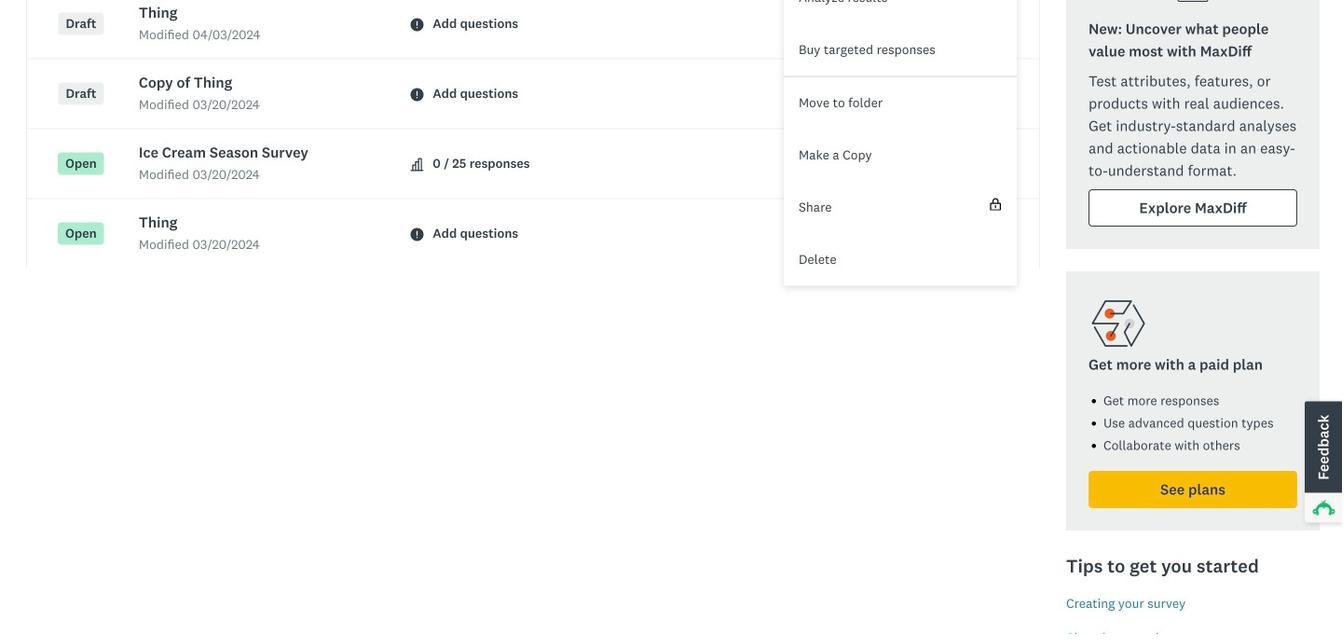 Task type: locate. For each thing, give the bounding box(es) containing it.
this is a paid feature image
[[990, 198, 1003, 210]]

max diff icon image
[[1171, 0, 1216, 7]]

1 warning image from the top
[[411, 18, 424, 31]]

warning image
[[411, 18, 424, 31], [411, 88, 424, 101]]

response count image
[[411, 158, 424, 171]]

1 vertical spatial warning image
[[411, 88, 424, 101]]

response count image
[[411, 158, 424, 171]]

0 vertical spatial warning image
[[411, 18, 424, 31]]



Task type: describe. For each thing, give the bounding box(es) containing it.
2 warning image from the top
[[411, 88, 424, 101]]

this is a paid feature image
[[991, 198, 1002, 210]]

response based pricing icon image
[[1089, 294, 1149, 353]]

warning image
[[411, 228, 424, 241]]



Task type: vqa. For each thing, say whether or not it's contained in the screenshot.
second the Brand logo from the bottom of the page
no



